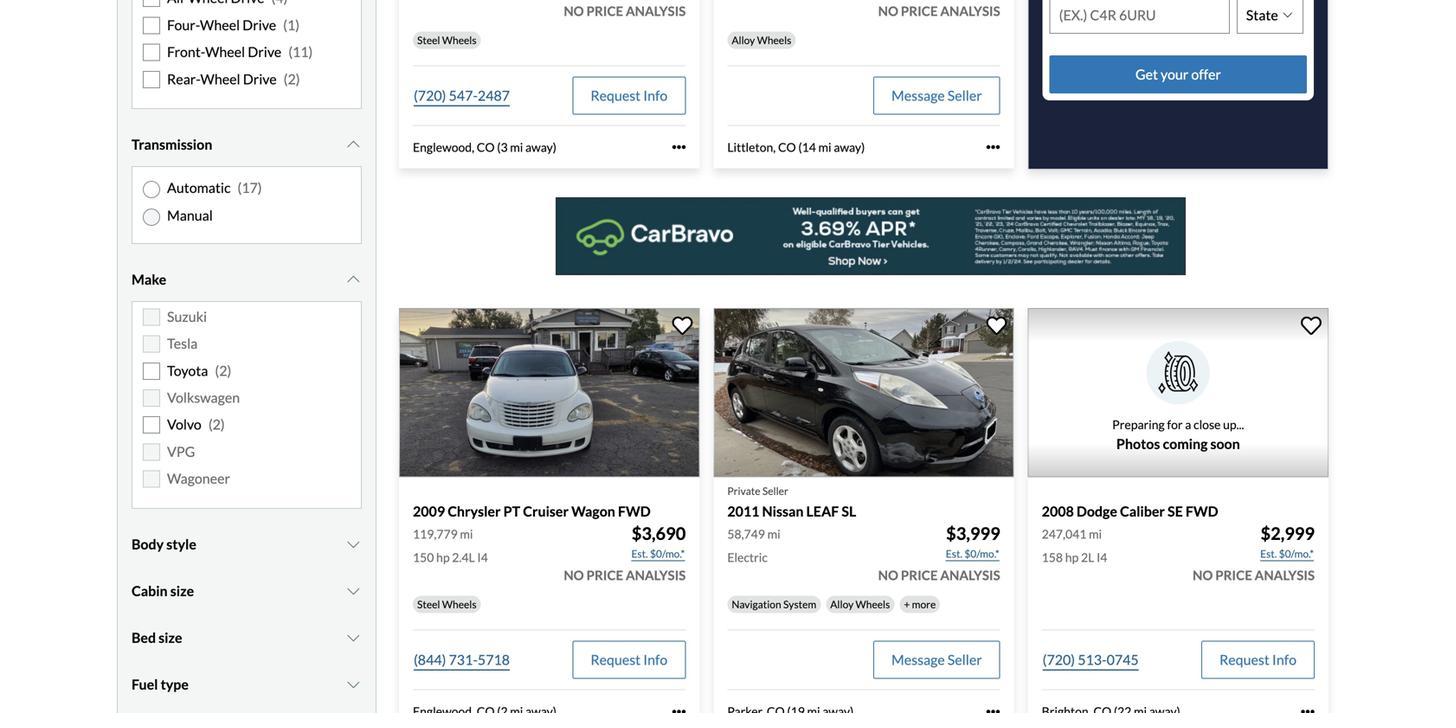 Task type: locate. For each thing, give the bounding box(es) containing it.
0 vertical spatial steel
[[417, 34, 440, 46]]

2.4l
[[452, 550, 475, 565]]

0 vertical spatial size
[[170, 583, 194, 600]]

2 away) from the left
[[834, 140, 865, 154]]

119,779 mi 150 hp 2.4l i4
[[413, 527, 488, 565]]

0 vertical spatial (2)
[[284, 70, 300, 87]]

1 est. $0/mo.* button from the left
[[631, 545, 686, 563]]

est. $0/mo.* button down $2,999
[[1260, 545, 1315, 563]]

2 $0/mo.* from the left
[[965, 548, 1000, 560]]

seller
[[948, 87, 982, 104], [763, 485, 789, 497], [948, 652, 982, 668]]

automatic
[[167, 179, 231, 196]]

(2) down volkswagen
[[209, 416, 225, 433]]

2 vertical spatial (2)
[[209, 416, 225, 433]]

nissan
[[762, 503, 804, 520]]

message seller button
[[874, 77, 1001, 115], [874, 641, 1001, 679]]

advertisement region
[[556, 197, 1186, 275]]

hp for $3,690
[[436, 550, 450, 565]]

2 vertical spatial drive
[[243, 70, 277, 87]]

2 i4 from the left
[[1097, 550, 1108, 565]]

alloy wheels
[[732, 34, 792, 46], [831, 598, 890, 611]]

size for bed size
[[159, 629, 182, 646]]

1 message seller button from the top
[[874, 77, 1001, 115]]

2011
[[728, 503, 760, 520]]

(720) left 513-
[[1043, 652, 1075, 668]]

0745
[[1107, 652, 1139, 668]]

fuel type button
[[132, 663, 362, 707]]

1 horizontal spatial est. $0/mo.* button
[[945, 545, 1001, 563]]

price inside $3,690 est. $0/mo.* no price analysis
[[587, 568, 624, 583]]

0 vertical spatial message seller button
[[874, 77, 1001, 115]]

0 horizontal spatial $0/mo.*
[[650, 548, 685, 560]]

message seller
[[892, 87, 982, 104], [892, 652, 982, 668]]

(14
[[799, 140, 816, 154]]

est. for $3,690
[[632, 548, 648, 560]]

2 horizontal spatial est.
[[1261, 548, 1277, 560]]

0 horizontal spatial est.
[[632, 548, 648, 560]]

est.
[[632, 548, 648, 560], [946, 548, 963, 560], [1261, 548, 1277, 560]]

2 chevron down image from the top
[[345, 273, 362, 287]]

i4 right 2.4l
[[477, 550, 488, 565]]

size
[[170, 583, 194, 600], [159, 629, 182, 646]]

rear-wheel drive (2)
[[167, 70, 300, 87]]

est. $0/mo.* button down $3,999
[[945, 545, 1001, 563]]

no price analysis
[[564, 3, 686, 18], [879, 3, 1001, 18]]

0 horizontal spatial alloy
[[732, 34, 755, 46]]

0 vertical spatial alloy
[[732, 34, 755, 46]]

est. $0/mo.* button for $3,999
[[945, 545, 1001, 563]]

chevron down image inside body style dropdown button
[[345, 538, 362, 552]]

2 vertical spatial seller
[[948, 652, 982, 668]]

1 away) from the left
[[526, 140, 557, 154]]

2 co from the left
[[778, 140, 796, 154]]

1 horizontal spatial hp
[[1066, 550, 1079, 565]]

(2) down (11)
[[284, 70, 300, 87]]

1 vertical spatial seller
[[763, 485, 789, 497]]

seller inside private seller 2011 nissan leaf sl
[[763, 485, 789, 497]]

toyota (2)
[[167, 362, 231, 379]]

se
[[1168, 503, 1183, 520]]

toyota
[[167, 362, 208, 379]]

co left (3
[[477, 140, 495, 154]]

(720) 547-2487
[[414, 87, 510, 104]]

chevron down image for body style
[[345, 538, 362, 552]]

0 vertical spatial alloy wheels
[[732, 34, 792, 46]]

1 horizontal spatial (720)
[[1043, 652, 1075, 668]]

1 $0/mo.* from the left
[[650, 548, 685, 560]]

analysis inside $3,999 est. $0/mo.* no price analysis
[[941, 568, 1001, 583]]

hp left 2l
[[1066, 550, 1079, 565]]

0 horizontal spatial ellipsis h image
[[672, 705, 686, 713]]

price for $3,690
[[587, 568, 624, 583]]

(720) 513-0745
[[1043, 652, 1139, 668]]

est. inside $2,999 est. $0/mo.* no price analysis
[[1261, 548, 1277, 560]]

mi down dodge
[[1089, 527, 1102, 542]]

four-
[[167, 16, 200, 33]]

0 horizontal spatial est. $0/mo.* button
[[631, 545, 686, 563]]

est. down $3,690
[[632, 548, 648, 560]]

chevron down image inside transmission dropdown button
[[345, 138, 362, 152]]

0 horizontal spatial fwd
[[618, 503, 651, 520]]

size for cabin size
[[170, 583, 194, 600]]

wheel down front-wheel drive (11) at the top left
[[200, 70, 240, 87]]

chevron down image for transmission
[[345, 138, 362, 152]]

3 est. $0/mo.* button from the left
[[1260, 545, 1315, 563]]

i4 inside '247,041 mi 158 hp 2l i4'
[[1097, 550, 1108, 565]]

$0/mo.* down $3,999
[[965, 548, 1000, 560]]

vpg
[[167, 443, 195, 460]]

mi
[[510, 140, 523, 154], [819, 140, 832, 154], [460, 527, 473, 542], [768, 527, 781, 542], [1089, 527, 1102, 542]]

2 chevron down image from the top
[[345, 678, 362, 692]]

3 chevron down image from the top
[[345, 538, 362, 552]]

hp inside '247,041 mi 158 hp 2l i4'
[[1066, 550, 1079, 565]]

englewood,
[[413, 140, 475, 154]]

wheel for rear-
[[200, 70, 240, 87]]

fuel type
[[132, 676, 189, 693]]

est. $0/mo.* button down $3,690
[[631, 545, 686, 563]]

$0/mo.* inside $3,690 est. $0/mo.* no price analysis
[[650, 548, 685, 560]]

1 horizontal spatial $0/mo.*
[[965, 548, 1000, 560]]

drive for rear-wheel drive
[[243, 70, 277, 87]]

1 vertical spatial steel wheels
[[417, 598, 477, 611]]

steel wheels down 2.4l
[[417, 598, 477, 611]]

1 vertical spatial alloy
[[831, 598, 854, 611]]

request info button
[[573, 77, 686, 115], [573, 641, 686, 679], [1202, 641, 1315, 679]]

1 vertical spatial message seller button
[[874, 641, 1001, 679]]

cabin size button
[[132, 570, 362, 613]]

bed size button
[[132, 616, 362, 660]]

3 est. from the left
[[1261, 548, 1277, 560]]

chrysler
[[448, 503, 501, 520]]

ellipsis h image for (720) 547-2487
[[672, 140, 686, 154]]

mi up 2.4l
[[460, 527, 473, 542]]

$3,690 est. $0/mo.* no price analysis
[[564, 523, 686, 583]]

steel
[[417, 34, 440, 46], [417, 598, 440, 611]]

(720)
[[414, 87, 446, 104], [1043, 652, 1075, 668]]

transmission
[[132, 136, 212, 153]]

est. down $3,999
[[946, 548, 963, 560]]

cabin
[[132, 583, 168, 600]]

2008
[[1042, 503, 1074, 520]]

2 message seller button from the top
[[874, 641, 1001, 679]]

mi for $3,690
[[460, 527, 473, 542]]

away) right (14
[[834, 140, 865, 154]]

$0/mo.* inside $2,999 est. $0/mo.* no price analysis
[[1279, 548, 1314, 560]]

1 hp from the left
[[436, 550, 450, 565]]

steel wheels up (720) 547-2487
[[417, 34, 477, 46]]

away) right (3
[[526, 140, 557, 154]]

fwd up $3,690
[[618, 503, 651, 520]]

(720) for (720) 513-0745
[[1043, 652, 1075, 668]]

1 vertical spatial chevron down image
[[345, 678, 362, 692]]

analysis for $2,999
[[1255, 568, 1315, 583]]

steel down 150
[[417, 598, 440, 611]]

chevron down image inside make dropdown button
[[345, 273, 362, 287]]

(1)
[[283, 16, 300, 33]]

chevron down image inside fuel type dropdown button
[[345, 678, 362, 692]]

2 est. $0/mo.* button from the left
[[945, 545, 1001, 563]]

electric
[[728, 550, 768, 565]]

1 horizontal spatial alloy
[[831, 598, 854, 611]]

hp inside 119,779 mi 150 hp 2.4l i4
[[436, 550, 450, 565]]

0 vertical spatial drive
[[243, 16, 276, 33]]

leaf
[[807, 503, 839, 520]]

mi right (14
[[819, 140, 832, 154]]

1 horizontal spatial ellipsis h image
[[987, 140, 1001, 154]]

1 no price analysis from the left
[[564, 3, 686, 18]]

0 horizontal spatial away)
[[526, 140, 557, 154]]

1 ellipsis h image from the left
[[672, 705, 686, 713]]

analysis inside $3,690 est. $0/mo.* no price analysis
[[626, 568, 686, 583]]

request
[[591, 87, 641, 104], [591, 652, 641, 668], [1220, 652, 1270, 668]]

$0/mo.* down $3,690
[[650, 548, 685, 560]]

3 $0/mo.* from the left
[[1279, 548, 1314, 560]]

1 vertical spatial message
[[892, 652, 945, 668]]

(720) 547-2487 button
[[413, 77, 511, 115]]

1 message seller from the top
[[892, 87, 982, 104]]

analysis inside $2,999 est. $0/mo.* no price analysis
[[1255, 568, 1315, 583]]

0 horizontal spatial (720)
[[414, 87, 446, 104]]

tesla
[[167, 335, 198, 352]]

0 vertical spatial chevron down image
[[345, 584, 362, 598]]

1 horizontal spatial co
[[778, 140, 796, 154]]

ellipsis h image
[[672, 705, 686, 713], [987, 705, 1001, 713], [1301, 705, 1315, 713]]

chevron down image
[[345, 584, 362, 598], [345, 678, 362, 692]]

volvo
[[167, 416, 202, 433]]

chevron down image for bed size
[[345, 631, 362, 645]]

1 vertical spatial drive
[[248, 43, 282, 60]]

mi inside 58,749 mi electric
[[768, 527, 781, 542]]

i4 inside 119,779 mi 150 hp 2.4l i4
[[477, 550, 488, 565]]

0 horizontal spatial no price analysis
[[564, 3, 686, 18]]

no inside $2,999 est. $0/mo.* no price analysis
[[1193, 568, 1213, 583]]

3 ellipsis h image from the left
[[1301, 705, 1315, 713]]

(844) 731-5718
[[414, 652, 510, 668]]

2 vertical spatial wheel
[[200, 70, 240, 87]]

drive left (1)
[[243, 16, 276, 33]]

1 i4 from the left
[[477, 550, 488, 565]]

(720) left 547-
[[414, 87, 446, 104]]

247,041
[[1042, 527, 1087, 542]]

co for (720) 547-2487
[[477, 140, 495, 154]]

wheel down the four-wheel drive (1)
[[205, 43, 245, 60]]

info for $3,690
[[644, 652, 668, 668]]

transmission button
[[132, 123, 362, 166]]

$0/mo.* for $2,999
[[1279, 548, 1314, 560]]

1 co from the left
[[477, 140, 495, 154]]

0 vertical spatial message seller
[[892, 87, 982, 104]]

hp right 150
[[436, 550, 450, 565]]

0 vertical spatial seller
[[948, 87, 982, 104]]

1 fwd from the left
[[618, 503, 651, 520]]

2 horizontal spatial $0/mo.*
[[1279, 548, 1314, 560]]

2 message seller from the top
[[892, 652, 982, 668]]

1 vertical spatial (720)
[[1043, 652, 1075, 668]]

2 horizontal spatial ellipsis h image
[[1301, 705, 1315, 713]]

2 hp from the left
[[1066, 550, 1079, 565]]

1 vertical spatial (2)
[[215, 362, 231, 379]]

est. inside $3,690 est. $0/mo.* no price analysis
[[632, 548, 648, 560]]

(844) 731-5718 button
[[413, 641, 511, 679]]

2 message from the top
[[892, 652, 945, 668]]

chevron down image inside cabin size dropdown button
[[345, 584, 362, 598]]

1 chevron down image from the top
[[345, 584, 362, 598]]

price inside $3,999 est. $0/mo.* no price analysis
[[901, 568, 938, 583]]

get your offer
[[1136, 66, 1222, 83]]

caliber
[[1120, 503, 1165, 520]]

$0/mo.* for $3,999
[[965, 548, 1000, 560]]

request info button for $2,999
[[1202, 641, 1315, 679]]

1 horizontal spatial alloy wheels
[[831, 598, 890, 611]]

547-
[[449, 87, 478, 104]]

2 horizontal spatial est. $0/mo.* button
[[1260, 545, 1315, 563]]

suzuki
[[167, 308, 207, 325]]

co left (14
[[778, 140, 796, 154]]

(17)
[[238, 179, 262, 196]]

mi for $2,999
[[1089, 527, 1102, 542]]

chevron down image for type
[[345, 678, 362, 692]]

no inside $3,999 est. $0/mo.* no price analysis
[[879, 568, 899, 583]]

style
[[166, 536, 196, 553]]

0 horizontal spatial co
[[477, 140, 495, 154]]

price for $3,999
[[901, 568, 938, 583]]

request info
[[591, 87, 668, 104], [591, 652, 668, 668], [1220, 652, 1297, 668]]

$0/mo.* for $3,690
[[650, 548, 685, 560]]

co
[[477, 140, 495, 154], [778, 140, 796, 154]]

system
[[784, 598, 817, 611]]

0 vertical spatial message
[[892, 87, 945, 104]]

0 horizontal spatial i4
[[477, 550, 488, 565]]

mi down nissan
[[768, 527, 781, 542]]

seller for 2nd message seller button from the bottom of the page
[[948, 87, 982, 104]]

1 chevron down image from the top
[[345, 138, 362, 152]]

i4
[[477, 550, 488, 565], [1097, 550, 1108, 565]]

0 horizontal spatial ellipsis h image
[[672, 140, 686, 154]]

$0/mo.* inside $3,999 est. $0/mo.* no price analysis
[[965, 548, 1000, 560]]

wheel for front-
[[205, 43, 245, 60]]

fwd right se
[[1186, 503, 1219, 520]]

no inside $3,690 est. $0/mo.* no price analysis
[[564, 568, 584, 583]]

bed
[[132, 629, 156, 646]]

1 horizontal spatial est.
[[946, 548, 963, 560]]

steel wheels
[[417, 34, 477, 46], [417, 598, 477, 611]]

2 ellipsis h image from the left
[[987, 705, 1001, 713]]

est. $0/mo.* button for $2,999
[[1260, 545, 1315, 563]]

drive left (11)
[[248, 43, 282, 60]]

731-
[[449, 652, 478, 668]]

(2) for volvo (2)
[[209, 416, 225, 433]]

analysis
[[626, 3, 686, 18], [941, 3, 1001, 18], [626, 568, 686, 583], [941, 568, 1001, 583], [1255, 568, 1315, 583]]

wheel up front-wheel drive (11) at the top left
[[200, 16, 240, 33]]

2 no price analysis from the left
[[879, 3, 1001, 18]]

est. down $2,999
[[1261, 548, 1277, 560]]

0 vertical spatial steel wheels
[[417, 34, 477, 46]]

1 horizontal spatial away)
[[834, 140, 865, 154]]

2 est. from the left
[[946, 548, 963, 560]]

mi right (3
[[510, 140, 523, 154]]

1 horizontal spatial i4
[[1097, 550, 1108, 565]]

drive down front-wheel drive (11) at the top left
[[243, 70, 277, 87]]

drive for four-wheel drive
[[243, 16, 276, 33]]

1 vertical spatial message seller
[[892, 652, 982, 668]]

2 ellipsis h image from the left
[[987, 140, 1001, 154]]

body
[[132, 536, 164, 553]]

0 horizontal spatial alloy wheels
[[732, 34, 792, 46]]

automatic (17)
[[167, 179, 262, 196]]

1 horizontal spatial fwd
[[1186, 503, 1219, 520]]

1 horizontal spatial ellipsis h image
[[987, 705, 1001, 713]]

fwd
[[618, 503, 651, 520], [1186, 503, 1219, 520]]

1 ellipsis h image from the left
[[672, 140, 686, 154]]

4 chevron down image from the top
[[345, 631, 362, 645]]

no for $3,999
[[879, 568, 899, 583]]

1 horizontal spatial no price analysis
[[879, 3, 1001, 18]]

(2) up volkswagen
[[215, 362, 231, 379]]

chevron down image
[[345, 138, 362, 152], [345, 273, 362, 287], [345, 538, 362, 552], [345, 631, 362, 645]]

(2) for toyota (2)
[[215, 362, 231, 379]]

0 horizontal spatial hp
[[436, 550, 450, 565]]

1 vertical spatial wheel
[[205, 43, 245, 60]]

0 vertical spatial (720)
[[414, 87, 446, 104]]

price inside $2,999 est. $0/mo.* no price analysis
[[1216, 568, 1253, 583]]

away) for message seller
[[834, 140, 865, 154]]

bed size
[[132, 629, 182, 646]]

steel up (720) 547-2487
[[417, 34, 440, 46]]

i4 right 2l
[[1097, 550, 1108, 565]]

littleton,
[[728, 140, 776, 154]]

$0/mo.* down $2,999
[[1279, 548, 1314, 560]]

cabin size
[[132, 583, 194, 600]]

mi inside '247,041 mi 158 hp 2l i4'
[[1089, 527, 1102, 542]]

$0/mo.*
[[650, 548, 685, 560], [965, 548, 1000, 560], [1279, 548, 1314, 560]]

est. for $3,999
[[946, 548, 963, 560]]

1 est. from the left
[[632, 548, 648, 560]]

mi inside 119,779 mi 150 hp 2.4l i4
[[460, 527, 473, 542]]

ellipsis h image for message seller
[[987, 140, 1001, 154]]

0 vertical spatial wheel
[[200, 16, 240, 33]]

513-
[[1078, 652, 1107, 668]]

volkswagen
[[167, 389, 240, 406]]

est. inside $3,999 est. $0/mo.* no price analysis
[[946, 548, 963, 560]]

chevron down image inside bed size dropdown button
[[345, 631, 362, 645]]

est. $0/mo.* button
[[631, 545, 686, 563], [945, 545, 1001, 563], [1260, 545, 1315, 563]]

four-wheel drive (1)
[[167, 16, 300, 33]]

size right cabin
[[170, 583, 194, 600]]

wheel for four-
[[200, 16, 240, 33]]

1 vertical spatial steel
[[417, 598, 440, 611]]

alloy
[[732, 34, 755, 46], [831, 598, 854, 611]]

size right bed on the bottom of the page
[[159, 629, 182, 646]]

i4 for $3,690
[[477, 550, 488, 565]]

2008 dodge caliber se fwd
[[1042, 503, 1219, 520]]

wheels
[[442, 34, 477, 46], [757, 34, 792, 46], [442, 598, 477, 611], [856, 598, 890, 611]]

2 steel from the top
[[417, 598, 440, 611]]

1 vertical spatial size
[[159, 629, 182, 646]]

ellipsis h image
[[672, 140, 686, 154], [987, 140, 1001, 154]]



Task type: describe. For each thing, give the bounding box(es) containing it.
1 steel from the top
[[417, 34, 440, 46]]

white 2009 chrysler pt cruiser wagon fwd wagon front-wheel drive automatic image
[[399, 308, 700, 477]]

request info button for $3,690
[[573, 641, 686, 679]]

pt
[[504, 503, 520, 520]]

$3,999 est. $0/mo.* no price analysis
[[879, 523, 1001, 583]]

manual
[[167, 207, 213, 224]]

(11)
[[288, 43, 313, 60]]

black 2011 nissan leaf sl hatchback front-wheel drive 1-speed dual clutch image
[[714, 308, 1014, 477]]

littleton, co (14 mi away)
[[728, 140, 865, 154]]

private seller 2011 nissan leaf sl
[[728, 485, 857, 520]]

+ more
[[904, 598, 936, 611]]

analysis for $3,999
[[941, 568, 1001, 583]]

58,749 mi electric
[[728, 527, 781, 565]]

150
[[413, 550, 434, 565]]

(720) 513-0745 button
[[1042, 641, 1140, 679]]

request info for $2,999
[[1220, 652, 1297, 668]]

mi for $3,999
[[768, 527, 781, 542]]

(720) for (720) 547-2487
[[414, 87, 446, 104]]

no price analysis for message seller
[[879, 3, 1001, 18]]

request for $3,690
[[591, 652, 641, 668]]

i4 for $2,999
[[1097, 550, 1108, 565]]

price for $2,999
[[1216, 568, 1253, 583]]

navigation system
[[732, 598, 817, 611]]

est. $0/mo.* button for $3,690
[[631, 545, 686, 563]]

your
[[1161, 66, 1189, 83]]

2 fwd from the left
[[1186, 503, 1219, 520]]

front-
[[167, 43, 205, 60]]

seller for 2nd message seller button from the top
[[948, 652, 982, 668]]

wagoneer
[[167, 470, 230, 487]]

2009 chrysler pt cruiser wagon fwd
[[413, 503, 651, 520]]

get
[[1136, 66, 1158, 83]]

private
[[728, 485, 761, 497]]

est. for $2,999
[[1261, 548, 1277, 560]]

2l
[[1081, 550, 1095, 565]]

(844)
[[414, 652, 446, 668]]

type
[[161, 676, 189, 693]]

info for $2,999
[[1273, 652, 1297, 668]]

fuel
[[132, 676, 158, 693]]

2487
[[478, 87, 510, 104]]

away) for (720) 547-2487
[[526, 140, 557, 154]]

englewood, co (3 mi away)
[[413, 140, 557, 154]]

(3
[[497, 140, 508, 154]]

58,749
[[728, 527, 765, 542]]

$2,999
[[1261, 523, 1315, 544]]

cruiser
[[523, 503, 569, 520]]

5718
[[478, 652, 510, 668]]

make
[[132, 271, 166, 288]]

ellipsis h image for $3,690
[[672, 705, 686, 713]]

$3,999
[[947, 523, 1001, 544]]

analysis for $3,690
[[626, 568, 686, 583]]

158
[[1042, 550, 1063, 565]]

make button
[[132, 258, 362, 301]]

vehicle photo unavailable image
[[1028, 308, 1329, 477]]

more
[[912, 598, 936, 611]]

1 message from the top
[[892, 87, 945, 104]]

1 steel wheels from the top
[[417, 34, 477, 46]]

offer
[[1192, 66, 1222, 83]]

no for $2,999
[[1193, 568, 1213, 583]]

(EX.) C4R 6URU field
[[1051, 0, 1229, 33]]

sl
[[842, 503, 857, 520]]

co for message seller
[[778, 140, 796, 154]]

body style button
[[132, 523, 362, 566]]

chevron down image for size
[[345, 584, 362, 598]]

chevron down image for make
[[345, 273, 362, 287]]

2 steel wheels from the top
[[417, 598, 477, 611]]

2009
[[413, 503, 445, 520]]

no price analysis for (720) 547-2487
[[564, 3, 686, 18]]

247,041 mi 158 hp 2l i4
[[1042, 527, 1108, 565]]

front-wheel drive (11)
[[167, 43, 313, 60]]

119,779
[[413, 527, 458, 542]]

hp for $2,999
[[1066, 550, 1079, 565]]

volvo (2)
[[167, 416, 225, 433]]

dodge
[[1077, 503, 1118, 520]]

get your offer button
[[1050, 55, 1307, 94]]

navigation
[[732, 598, 782, 611]]

wagon
[[572, 503, 616, 520]]

ellipsis h image for $2,999
[[1301, 705, 1315, 713]]

rear-
[[167, 70, 200, 87]]

drive for front-wheel drive
[[248, 43, 282, 60]]

1 vertical spatial alloy wheels
[[831, 598, 890, 611]]

body style
[[132, 536, 196, 553]]

no for $3,690
[[564, 568, 584, 583]]

+
[[904, 598, 910, 611]]

request info for $3,690
[[591, 652, 668, 668]]

request for $2,999
[[1220, 652, 1270, 668]]



Task type: vqa. For each thing, say whether or not it's contained in the screenshot.
"car?" in 'where can i sell my car?' 'dropdown button'
no



